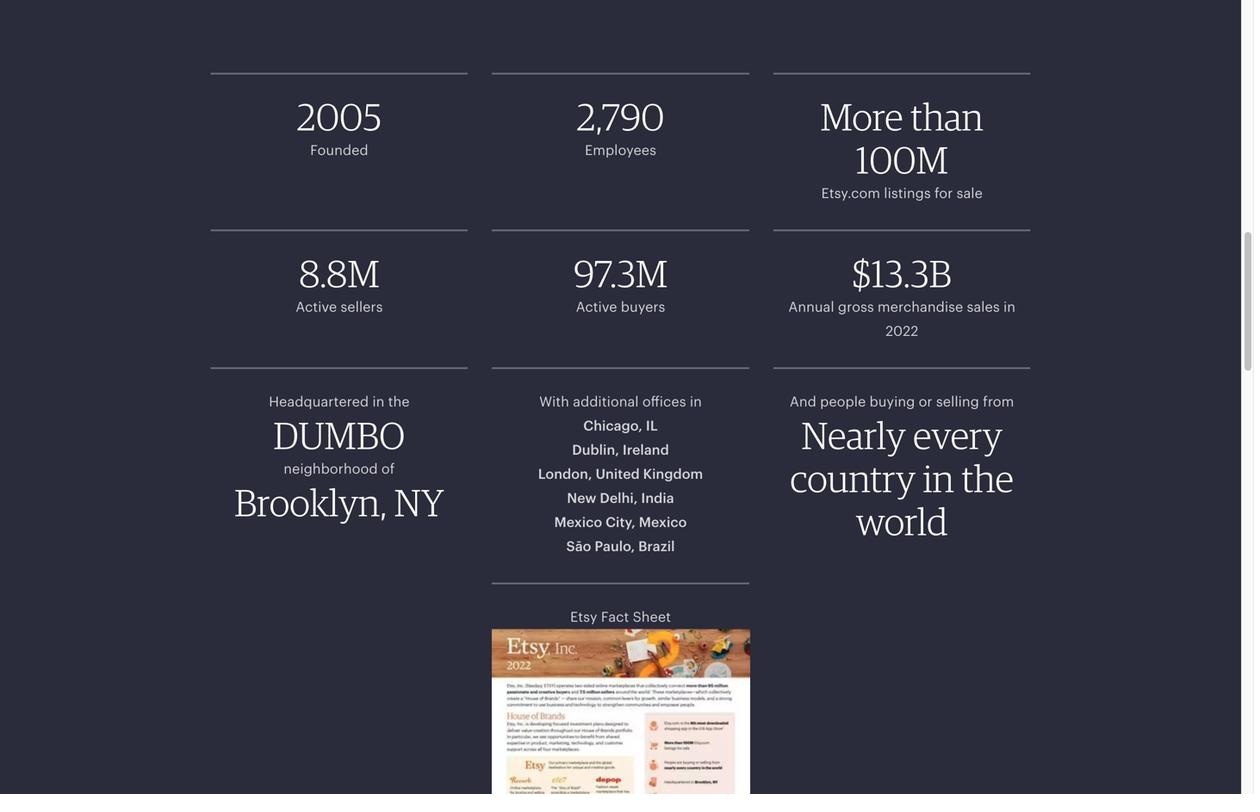Task type: describe. For each thing, give the bounding box(es) containing it.
annual
[[789, 299, 835, 315]]

more than 100m etsy.com listings for sale
[[821, 94, 984, 201]]

and
[[790, 394, 817, 410]]

sale
[[957, 186, 983, 201]]

people
[[821, 394, 866, 410]]

in inside headquartered in the dumbo neighborhood of brooklyn, ny
[[373, 394, 385, 410]]

delhi,
[[600, 491, 638, 506]]

united
[[596, 466, 640, 482]]

dumbo
[[274, 413, 405, 458]]

with additional offices in chicago, il dublin, ireland london, united kingdom new delhi, india mexico city, mexico sāo paulo, brazil
[[538, 394, 703, 554]]

2,790 employees
[[577, 94, 665, 158]]

100m
[[856, 137, 949, 182]]

more
[[821, 94, 904, 139]]

in inside $13.3b annual gross merchandise sales in 2022
[[1004, 299, 1016, 315]]

fact
[[601, 610, 629, 625]]

country
[[791, 456, 916, 501]]

neighborhood
[[284, 461, 378, 477]]

il
[[646, 418, 658, 434]]

additional
[[573, 394, 639, 410]]

sāo
[[567, 539, 592, 554]]

2005
[[297, 94, 382, 139]]

founded
[[310, 142, 368, 158]]

merchandise
[[878, 299, 964, 315]]

$13.3b annual gross merchandise sales in 2022
[[789, 251, 1016, 339]]

offices
[[643, 394, 687, 410]]

brooklyn,
[[234, 480, 387, 525]]

employees
[[585, 142, 657, 158]]

2005 founded
[[297, 94, 382, 158]]

city,
[[606, 515, 636, 530]]

sales
[[967, 299, 1000, 315]]

$13.3b
[[853, 251, 952, 296]]

of
[[382, 461, 395, 477]]



Task type: locate. For each thing, give the bounding box(es) containing it.
the inside headquartered in the dumbo neighborhood of brooklyn, ny
[[388, 394, 410, 410]]

the down from
[[962, 456, 1014, 501]]

dublin,
[[572, 442, 620, 458]]

in inside with additional offices in chicago, il dublin, ireland london, united kingdom new delhi, india mexico city, mexico sāo paulo, brazil
[[690, 394, 702, 410]]

the
[[388, 394, 410, 410], [962, 456, 1014, 501]]

97.3m
[[574, 251, 668, 296]]

1 horizontal spatial active
[[576, 299, 618, 315]]

or
[[919, 394, 933, 410]]

london,
[[538, 466, 593, 482]]

0 vertical spatial the
[[388, 394, 410, 410]]

mexico up sāo
[[555, 515, 603, 530]]

0 horizontal spatial active
[[296, 299, 337, 315]]

kingdom
[[643, 466, 703, 482]]

etsy
[[571, 610, 598, 625]]

with
[[540, 394, 570, 410]]

the inside and people buying or selling from nearly every country in the world
[[962, 456, 1014, 501]]

brazil
[[639, 539, 675, 554]]

etsy fact sheet
[[571, 610, 671, 625]]

in right sales
[[1004, 299, 1016, 315]]

8.8m active sellers
[[296, 251, 383, 315]]

1 active from the left
[[296, 299, 337, 315]]

1 vertical spatial the
[[962, 456, 1014, 501]]

1 horizontal spatial the
[[962, 456, 1014, 501]]

active inside 8.8m active sellers
[[296, 299, 337, 315]]

8.8m
[[299, 251, 380, 296]]

in right offices
[[690, 394, 702, 410]]

nearly
[[802, 413, 906, 458]]

every
[[914, 413, 1003, 458]]

etsy fact sheet image
[[492, 629, 751, 795]]

buyers
[[621, 299, 666, 315]]

97.3m active buyers
[[574, 251, 668, 315]]

sheet
[[633, 610, 671, 625]]

active for 8.8m
[[296, 299, 337, 315]]

new
[[567, 491, 597, 506]]

buying
[[870, 394, 916, 410]]

active inside 97.3m active buyers
[[576, 299, 618, 315]]

headquartered in the dumbo neighborhood of brooklyn, ny
[[234, 394, 444, 525]]

mexico down 'india'
[[639, 515, 687, 530]]

mexico
[[555, 515, 603, 530], [639, 515, 687, 530]]

gross
[[838, 299, 874, 315]]

world
[[856, 499, 948, 544]]

the up 'of'
[[388, 394, 410, 410]]

0 horizontal spatial mexico
[[555, 515, 603, 530]]

listings
[[884, 186, 931, 201]]

from
[[983, 394, 1015, 410]]

in inside and people buying or selling from nearly every country in the world
[[924, 456, 955, 501]]

sellers
[[341, 299, 383, 315]]

0 horizontal spatial the
[[388, 394, 410, 410]]

in up dumbo
[[373, 394, 385, 410]]

for
[[935, 186, 953, 201]]

than
[[911, 94, 984, 139]]

1 mexico from the left
[[555, 515, 603, 530]]

2,790
[[577, 94, 665, 139]]

1 horizontal spatial mexico
[[639, 515, 687, 530]]

active down 97.3m
[[576, 299, 618, 315]]

headquartered
[[269, 394, 369, 410]]

in down or at the right of page
[[924, 456, 955, 501]]

2022
[[886, 323, 919, 339]]

ny
[[394, 480, 444, 525]]

india
[[642, 491, 675, 506]]

chicago,
[[584, 418, 643, 434]]

active
[[296, 299, 337, 315], [576, 299, 618, 315]]

selling
[[937, 394, 980, 410]]

etsy.com
[[822, 186, 881, 201]]

active down 8.8m
[[296, 299, 337, 315]]

ireland
[[623, 442, 669, 458]]

paulo,
[[595, 539, 635, 554]]

active for 97.3m
[[576, 299, 618, 315]]

2 active from the left
[[576, 299, 618, 315]]

2 mexico from the left
[[639, 515, 687, 530]]

and people buying or selling from nearly every country in the world
[[790, 394, 1015, 544]]

in
[[1004, 299, 1016, 315], [373, 394, 385, 410], [690, 394, 702, 410], [924, 456, 955, 501]]



Task type: vqa. For each thing, say whether or not it's contained in the screenshot.
Active for 97.3M
yes



